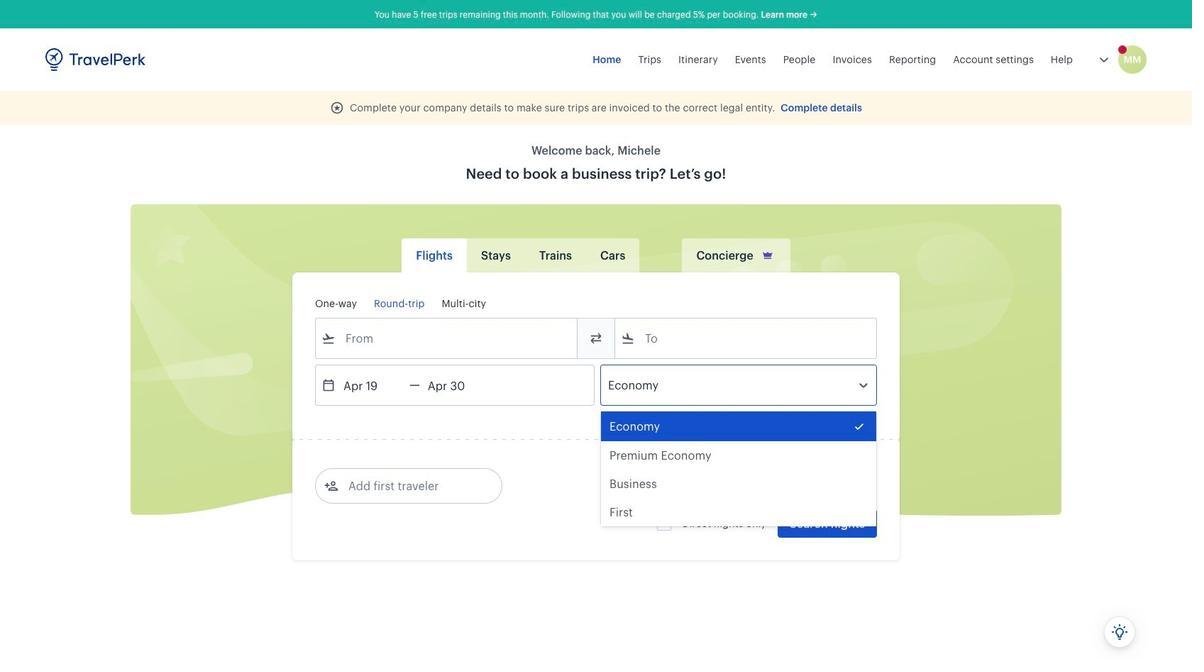 Task type: locate. For each thing, give the bounding box(es) containing it.
Depart text field
[[336, 366, 410, 405]]



Task type: describe. For each thing, give the bounding box(es) containing it.
From search field
[[336, 327, 559, 350]]

Add first traveler search field
[[339, 475, 486, 498]]

Return text field
[[420, 366, 494, 405]]

To search field
[[636, 327, 858, 350]]



